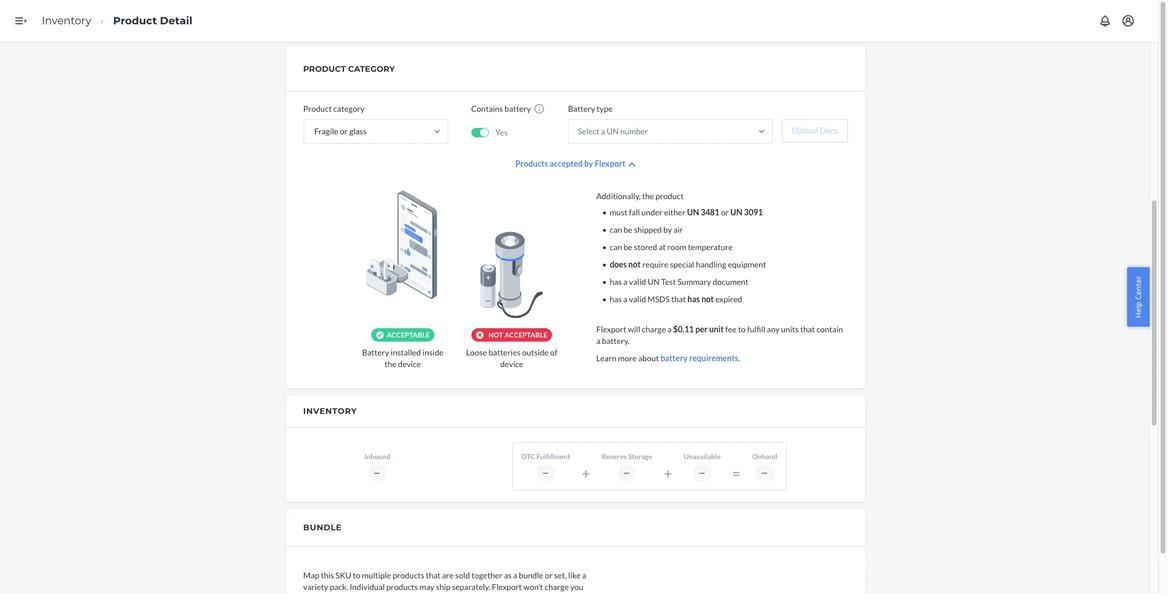 Task type: vqa. For each thing, say whether or not it's contained in the screenshot.
the top Add
no



Task type: describe. For each thing, give the bounding box(es) containing it.
3091
[[744, 207, 763, 217]]

to inside fee to fulfill any units that contain a battery.
[[738, 324, 746, 334]]

help center button
[[1127, 267, 1150, 327]]

docs
[[820, 126, 838, 135]]

differently
[[303, 593, 341, 594]]

of
[[550, 347, 557, 357]]

fulfillment
[[537, 453, 570, 461]]

air
[[674, 225, 683, 235]]

battery for battery installed inside the device
[[362, 347, 389, 357]]

equipment
[[728, 259, 766, 269]]

― for onhand
[[761, 469, 769, 478]]

does
[[610, 259, 627, 269]]

may
[[420, 582, 434, 592]]

a left $0.11 on the bottom right of the page
[[668, 324, 672, 334]]

detail
[[160, 14, 192, 27]]

map this sku to multiple products that are sold together as a bundle or set, like a variety pack. individual products may ship separately. flexport won't charge you differently if this happens.
[[303, 570, 586, 594]]

dtc
[[522, 453, 535, 461]]

3481
[[701, 207, 720, 217]]

0 vertical spatial flexport
[[595, 159, 626, 168]]

2 acceptable from the left
[[504, 331, 548, 339]]

1 vertical spatial flexport
[[596, 324, 626, 334]]

fulfill
[[747, 324, 765, 334]]

sold
[[455, 570, 470, 580]]

battery for battery type
[[568, 104, 595, 113]]

open navigation image
[[14, 14, 28, 28]]

must
[[610, 207, 627, 217]]

about
[[638, 353, 659, 363]]

more
[[618, 353, 637, 363]]

learn
[[596, 353, 616, 363]]

upload docs button
[[782, 119, 848, 142]]

1 + from the left
[[582, 464, 590, 482]]

units
[[781, 324, 799, 334]]

additionally,
[[596, 191, 641, 201]]

happens.
[[363, 593, 395, 594]]

battery installed inside the device
[[362, 347, 443, 369]]

reserve
[[602, 453, 627, 461]]

additionally, the product
[[596, 191, 684, 201]]

valid for msds
[[629, 294, 646, 304]]

at
[[659, 242, 666, 252]]

unavailable
[[684, 453, 721, 461]]

product category
[[303, 64, 395, 74]]

shipped
[[634, 225, 662, 235]]

bundle
[[303, 522, 342, 533]]

unit
[[709, 324, 724, 334]]

product
[[303, 64, 346, 74]]

must fall under either un 3481 or un 3091
[[610, 207, 763, 217]]

device for batteries
[[500, 359, 523, 369]]

accepted
[[550, 159, 583, 168]]

product category
[[303, 104, 365, 113]]

you
[[570, 582, 583, 592]]

un left number
[[607, 126, 619, 136]]

flexport inside map this sku to multiple products that are sold together as a bundle or set, like a variety pack. individual products may ship separately. flexport won't charge you differently if this happens.
[[492, 582, 522, 592]]

inbound
[[364, 453, 390, 461]]

0 horizontal spatial battery
[[505, 104, 531, 113]]

1 horizontal spatial the
[[642, 191, 654, 201]]

un left test
[[648, 277, 660, 287]]

requirements
[[689, 353, 738, 363]]

inventory inside breadcrumbs 'navigation'
[[42, 14, 91, 27]]

has a valid un test summary document
[[610, 277, 749, 287]]

bundle
[[519, 570, 543, 580]]

a left msds
[[623, 294, 628, 304]]

valid for un
[[629, 277, 646, 287]]

un left 3481
[[687, 207, 699, 217]]

select
[[578, 126, 600, 136]]

together
[[471, 570, 502, 580]]

type
[[597, 104, 613, 113]]

contains battery
[[471, 104, 531, 113]]

not acceptable
[[488, 331, 548, 339]]

loose
[[466, 347, 487, 357]]

0 vertical spatial or
[[340, 126, 348, 136]]

document
[[713, 277, 749, 287]]

a right select
[[601, 126, 605, 136]]

chevron up image
[[628, 160, 636, 168]]

test
[[661, 277, 676, 287]]

reserve storage
[[602, 453, 652, 461]]

upload docs
[[792, 126, 838, 135]]

products accepted by flexport
[[515, 159, 626, 168]]

device for installed
[[398, 359, 421, 369]]

― for unavailable
[[699, 469, 706, 478]]

1 vertical spatial this
[[349, 593, 362, 594]]

― for dtc fulfillment
[[542, 469, 550, 478]]

installed
[[391, 347, 421, 357]]

pack.
[[330, 582, 348, 592]]

msds
[[648, 294, 670, 304]]

to inside map this sku to multiple products that are sold together as a bundle or set, like a variety pack. individual products may ship separately. flexport won't charge you differently if this happens.
[[353, 570, 360, 580]]

open account menu image
[[1121, 14, 1135, 28]]

storage
[[628, 453, 652, 461]]

fragile or glass
[[314, 126, 367, 136]]

a down does
[[623, 277, 628, 287]]

open notifications image
[[1098, 14, 1112, 28]]

number
[[620, 126, 648, 136]]

fragile
[[314, 126, 338, 136]]

map
[[303, 570, 319, 580]]

can be shipped by air
[[610, 225, 683, 235]]

the inside battery installed inside the device
[[385, 359, 396, 369]]

0 vertical spatial not
[[628, 259, 641, 269]]

inventory link
[[42, 14, 91, 27]]



Task type: locate. For each thing, give the bounding box(es) containing it.
onhand
[[752, 453, 777, 461]]

2 horizontal spatial or
[[721, 207, 729, 217]]

require
[[642, 259, 668, 269]]

device down installed
[[398, 359, 421, 369]]

or inside map this sku to multiple products that are sold together as a bundle or set, like a variety pack. individual products may ship separately. flexport won't charge you differently if this happens.
[[545, 570, 553, 580]]

product detail
[[113, 14, 192, 27]]

0 vertical spatial battery
[[505, 104, 531, 113]]

2 vertical spatial that
[[426, 570, 441, 580]]

battery requirements button
[[661, 353, 738, 364]]

0 horizontal spatial device
[[398, 359, 421, 369]]

breadcrumbs navigation
[[32, 4, 202, 38]]

to
[[738, 324, 746, 334], [353, 570, 360, 580]]

stored
[[634, 242, 657, 252]]

0 horizontal spatial acceptable
[[387, 331, 430, 339]]

1 horizontal spatial acceptable
[[504, 331, 548, 339]]

0 horizontal spatial that
[[426, 570, 441, 580]]

battery left type
[[568, 104, 595, 113]]

0 vertical spatial product
[[113, 14, 157, 27]]

not right does
[[628, 259, 641, 269]]

battery.
[[602, 336, 630, 346]]

1 vertical spatial products
[[386, 582, 418, 592]]

0 vertical spatial inventory
[[42, 14, 91, 27]]

0 vertical spatial the
[[642, 191, 654, 201]]

1 horizontal spatial this
[[349, 593, 362, 594]]

center
[[1133, 276, 1144, 300]]

1 be from the top
[[624, 225, 632, 235]]

sku
[[336, 570, 351, 580]]

set,
[[554, 570, 567, 580]]

flexport down as
[[492, 582, 522, 592]]

5 ― from the left
[[761, 469, 769, 478]]

0 horizontal spatial or
[[340, 126, 348, 136]]

battery
[[505, 104, 531, 113], [661, 353, 688, 363]]

inside
[[422, 347, 443, 357]]

variety
[[303, 582, 328, 592]]

to right fee
[[738, 324, 746, 334]]

0 horizontal spatial charge
[[545, 582, 569, 592]]

1 horizontal spatial +
[[664, 464, 672, 482]]

upload
[[792, 126, 818, 135]]

valid down require
[[629, 277, 646, 287]]

glass
[[349, 126, 367, 136]]

under
[[642, 207, 663, 217]]

0 vertical spatial products
[[393, 570, 424, 580]]

has a valid msds that has not expired
[[610, 294, 742, 304]]

that inside map this sku to multiple products that are sold together as a bundle or set, like a variety pack. individual products may ship separately. flexport won't charge you differently if this happens.
[[426, 570, 441, 580]]

can
[[610, 225, 622, 235], [610, 242, 622, 252]]

can for can be shipped by air
[[610, 225, 622, 235]]

product up fragile
[[303, 104, 332, 113]]

won't
[[523, 582, 543, 592]]

product inside breadcrumbs 'navigation'
[[113, 14, 157, 27]]

0 horizontal spatial this
[[321, 570, 334, 580]]

1 vertical spatial be
[[624, 242, 632, 252]]

fee
[[725, 324, 737, 334]]

charge
[[642, 324, 666, 334], [545, 582, 569, 592]]

0 horizontal spatial not
[[628, 259, 641, 269]]

temperature
[[688, 242, 733, 252]]

can down must
[[610, 225, 622, 235]]

the up under
[[642, 191, 654, 201]]

will
[[628, 324, 640, 334]]

contain
[[817, 324, 843, 334]]

1 horizontal spatial that
[[671, 294, 686, 304]]

0 vertical spatial battery
[[568, 104, 595, 113]]

2 + from the left
[[664, 464, 672, 482]]

device inside battery installed inside the device
[[398, 359, 421, 369]]

0 vertical spatial can
[[610, 225, 622, 235]]

2 horizontal spatial that
[[800, 324, 815, 334]]

1 vertical spatial to
[[353, 570, 360, 580]]

has for has a valid msds that has not expired
[[610, 294, 622, 304]]

― down the onhand
[[761, 469, 769, 478]]

― down inbound
[[374, 469, 381, 478]]

that down has a valid un test summary document
[[671, 294, 686, 304]]

dtc fulfillment
[[522, 453, 570, 461]]

flexport left chevron up image
[[595, 159, 626, 168]]

acceptable up outside
[[504, 331, 548, 339]]

product for product category
[[303, 104, 332, 113]]

per
[[695, 324, 708, 334]]

1 vertical spatial or
[[721, 207, 729, 217]]

0 horizontal spatial the
[[385, 359, 396, 369]]

battery up yes
[[505, 104, 531, 113]]

charge inside map this sku to multiple products that are sold together as a bundle or set, like a variety pack. individual products may ship separately. flexport won't charge you differently if this happens.
[[545, 582, 569, 592]]

or right 3481
[[721, 207, 729, 217]]

can be stored at room temperature
[[610, 242, 733, 252]]

special
[[670, 259, 694, 269]]

that
[[671, 294, 686, 304], [800, 324, 815, 334], [426, 570, 441, 580]]

―
[[374, 469, 381, 478], [542, 469, 550, 478], [623, 469, 631, 478], [699, 469, 706, 478], [761, 469, 769, 478]]

1 can from the top
[[610, 225, 622, 235]]

2 valid from the top
[[629, 294, 646, 304]]

device inside loose batteries outside of device
[[500, 359, 523, 369]]

1 horizontal spatial battery
[[661, 353, 688, 363]]

1 acceptable from the left
[[387, 331, 430, 339]]

1 ― from the left
[[374, 469, 381, 478]]

loose batteries outside of device
[[466, 347, 557, 369]]

charge right will
[[642, 324, 666, 334]]

un
[[607, 126, 619, 136], [687, 207, 699, 217], [730, 207, 743, 217], [648, 277, 660, 287]]

― for inbound
[[374, 469, 381, 478]]

outside
[[522, 347, 549, 357]]

valid
[[629, 277, 646, 287], [629, 294, 646, 304]]

battery type
[[568, 104, 613, 113]]

are
[[442, 570, 454, 580]]

this right "if"
[[349, 593, 362, 594]]

2 vertical spatial flexport
[[492, 582, 522, 592]]

as
[[504, 570, 512, 580]]

by right "accepted"
[[584, 159, 593, 168]]

0 horizontal spatial inventory
[[42, 14, 91, 27]]

products
[[393, 570, 424, 580], [386, 582, 418, 592]]

not
[[628, 259, 641, 269], [702, 294, 714, 304]]

handling
[[696, 259, 726, 269]]

that up may
[[426, 570, 441, 580]]

not left expired
[[702, 294, 714, 304]]

a inside fee to fulfill any units that contain a battery.
[[596, 336, 600, 346]]

1 horizontal spatial charge
[[642, 324, 666, 334]]

― down 'unavailable'
[[699, 469, 706, 478]]

0 vertical spatial that
[[671, 294, 686, 304]]

1 vertical spatial battery
[[661, 353, 688, 363]]

― down reserve storage
[[623, 469, 631, 478]]

2 device from the left
[[500, 359, 523, 369]]

un left 3091
[[730, 207, 743, 217]]

this left sku at bottom
[[321, 570, 334, 580]]

1 vertical spatial inventory
[[303, 406, 357, 416]]

any
[[767, 324, 780, 334]]

1 horizontal spatial to
[[738, 324, 746, 334]]

products up may
[[393, 570, 424, 580]]

2 be from the top
[[624, 242, 632, 252]]

be
[[624, 225, 632, 235], [624, 242, 632, 252]]

a
[[601, 126, 605, 136], [623, 277, 628, 287], [623, 294, 628, 304], [668, 324, 672, 334], [596, 336, 600, 346], [513, 570, 517, 580], [582, 570, 586, 580]]

not
[[488, 331, 503, 339]]

flexport up battery.
[[596, 324, 626, 334]]

product detail link
[[113, 14, 192, 27]]

1 vertical spatial that
[[800, 324, 815, 334]]

be for shipped
[[624, 225, 632, 235]]

2 vertical spatial or
[[545, 570, 553, 580]]

product left detail
[[113, 14, 157, 27]]

acceptable
[[387, 331, 430, 339], [504, 331, 548, 339]]

by
[[584, 159, 593, 168], [663, 225, 672, 235]]

product for product detail
[[113, 14, 157, 27]]

0 vertical spatial by
[[584, 159, 593, 168]]

products
[[515, 159, 548, 168]]

1 horizontal spatial product
[[303, 104, 332, 113]]

product
[[113, 14, 157, 27], [303, 104, 332, 113]]

1 horizontal spatial not
[[702, 294, 714, 304]]

1 vertical spatial product
[[303, 104, 332, 113]]

acceptable up installed
[[387, 331, 430, 339]]

like
[[568, 570, 581, 580]]

1 vertical spatial not
[[702, 294, 714, 304]]

individual
[[350, 582, 385, 592]]

0 horizontal spatial to
[[353, 570, 360, 580]]

4 ― from the left
[[699, 469, 706, 478]]

select a un number
[[578, 126, 648, 136]]

+
[[582, 464, 590, 482], [664, 464, 672, 482]]

fee to fulfill any units that contain a battery.
[[596, 324, 843, 346]]

3 ― from the left
[[623, 469, 631, 478]]

0 horizontal spatial by
[[584, 159, 593, 168]]

does not require special handling equipment
[[610, 259, 766, 269]]

2 ― from the left
[[542, 469, 550, 478]]

separately.
[[452, 582, 490, 592]]

fall
[[629, 207, 640, 217]]

has for has a valid un test summary document
[[610, 277, 622, 287]]

1 vertical spatial by
[[663, 225, 672, 235]]

device down batteries
[[500, 359, 523, 369]]

battery left installed
[[362, 347, 389, 357]]

1 vertical spatial can
[[610, 242, 622, 252]]

1 horizontal spatial or
[[545, 570, 553, 580]]

1 horizontal spatial inventory
[[303, 406, 357, 416]]

battery right about
[[661, 353, 688, 363]]

0 horizontal spatial battery
[[362, 347, 389, 357]]

1 vertical spatial battery
[[362, 347, 389, 357]]

0 vertical spatial charge
[[642, 324, 666, 334]]

contains
[[471, 104, 503, 113]]

1 horizontal spatial battery
[[568, 104, 595, 113]]

0 vertical spatial to
[[738, 324, 746, 334]]

to right sku at bottom
[[353, 570, 360, 580]]

charge down "set,"
[[545, 582, 569, 592]]

a left battery.
[[596, 336, 600, 346]]

multiple
[[362, 570, 391, 580]]

be down fall
[[624, 225, 632, 235]]

be left stored
[[624, 242, 632, 252]]

products up happens.
[[386, 582, 418, 592]]

1 vertical spatial valid
[[629, 294, 646, 304]]

or left "set,"
[[545, 570, 553, 580]]

that right units
[[800, 324, 815, 334]]

0 vertical spatial valid
[[629, 277, 646, 287]]

the down installed
[[385, 359, 396, 369]]

1 device from the left
[[398, 359, 421, 369]]

0 horizontal spatial product
[[113, 14, 157, 27]]

can up does
[[610, 242, 622, 252]]

1 horizontal spatial by
[[663, 225, 672, 235]]

1 vertical spatial charge
[[545, 582, 569, 592]]

1 horizontal spatial device
[[500, 359, 523, 369]]

help
[[1133, 302, 1144, 318]]

1 vertical spatial the
[[385, 359, 396, 369]]

2 can from the top
[[610, 242, 622, 252]]

help center
[[1133, 276, 1144, 318]]

valid left msds
[[629, 294, 646, 304]]

or left glass
[[340, 126, 348, 136]]

1 valid from the top
[[629, 277, 646, 287]]

battery inside battery installed inside the device
[[362, 347, 389, 357]]

by left the air
[[663, 225, 672, 235]]

― for reserve storage
[[623, 469, 631, 478]]

be for stored
[[624, 242, 632, 252]]

if
[[342, 593, 347, 594]]

0 vertical spatial be
[[624, 225, 632, 235]]

$0.11
[[673, 324, 694, 334]]

a right as
[[513, 570, 517, 580]]

learn more about battery requirements .
[[596, 353, 740, 363]]

― down dtc fulfillment on the left bottom
[[542, 469, 550, 478]]

can for can be stored at room temperature
[[610, 242, 622, 252]]

0 vertical spatial this
[[321, 570, 334, 580]]

expired
[[715, 294, 742, 304]]

device
[[398, 359, 421, 369], [500, 359, 523, 369]]

0 horizontal spatial +
[[582, 464, 590, 482]]

a right like
[[582, 570, 586, 580]]

that inside fee to fulfill any units that contain a battery.
[[800, 324, 815, 334]]



